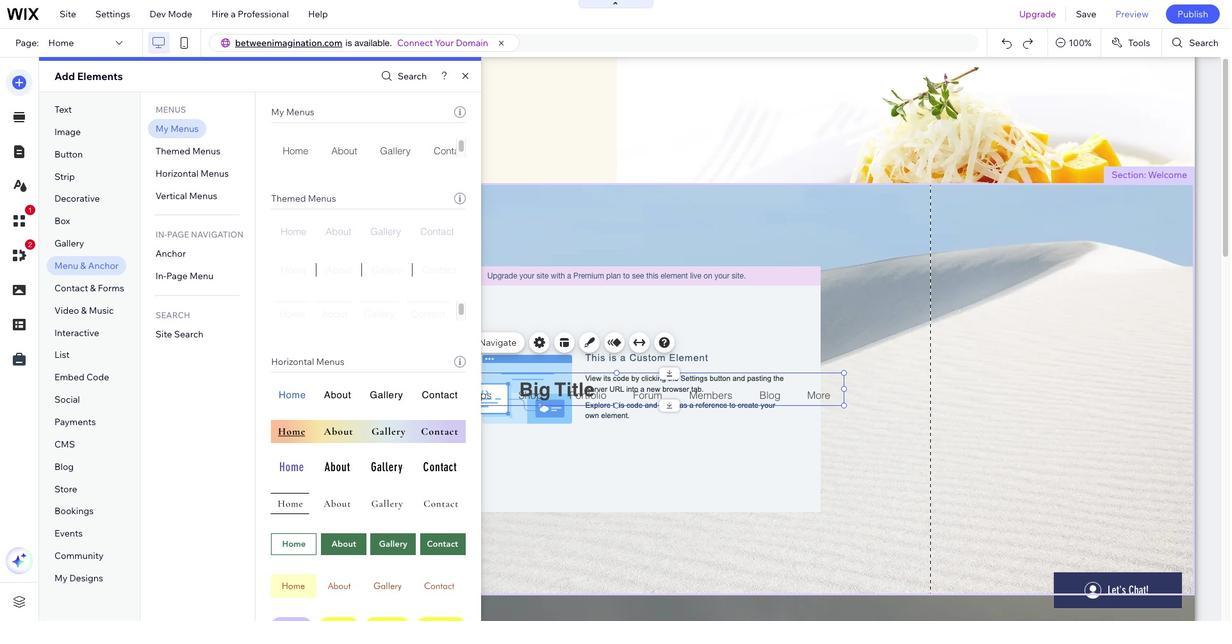 Task type: locate. For each thing, give the bounding box(es) containing it.
2 horizontal spatial horizontal
[[393, 363, 430, 373]]

themed menus
[[156, 145, 221, 157], [271, 193, 336, 204]]

store
[[54, 484, 77, 495]]

0 vertical spatial site
[[60, 8, 76, 20]]

payments
[[54, 417, 96, 428]]

1 horizontal spatial menu
[[190, 271, 214, 282]]

preview
[[1116, 8, 1149, 20]]

blog
[[54, 461, 74, 473]]

contact link for gallery link related to 2nd home link from the bottom
[[412, 263, 466, 283]]

1 horizontal spatial my menus
[[271, 106, 315, 118]]

music
[[89, 305, 114, 316]]

anchor
[[156, 248, 186, 260], [88, 260, 119, 272]]

anchor up in-page menu
[[156, 248, 186, 260]]

1 button
[[6, 205, 35, 235]]

1 vertical spatial themed
[[271, 193, 306, 204]]

contact for first home link from the top of the page's gallery link
[[434, 145, 468, 157]]

site for site
[[60, 8, 76, 20]]

0 horizontal spatial menu
[[54, 260, 78, 272]]

about link for third home link from the bottom of the page's gallery link
[[316, 225, 361, 244]]

professional
[[238, 8, 289, 20]]

my menus
[[271, 106, 315, 118], [156, 123, 199, 135]]

home
[[48, 37, 74, 49], [283, 145, 309, 157], [281, 226, 307, 238], [281, 264, 307, 276], [280, 308, 305, 320]]

contact
[[434, 145, 468, 157], [421, 226, 454, 238], [422, 264, 456, 276], [54, 283, 88, 294], [412, 308, 445, 320]]

anchor up forms
[[88, 260, 119, 272]]

1 in- from the top
[[156, 230, 167, 240]]

a
[[231, 8, 236, 20]]

2 in- from the top
[[156, 271, 166, 282]]

about for third home link from the bottom of the page
[[326, 226, 351, 238]]

in- down vertical
[[156, 230, 167, 240]]

menu
[[54, 260, 78, 272], [190, 271, 214, 282], [432, 363, 452, 373]]

embed code
[[54, 372, 109, 384]]

site left settings
[[60, 8, 76, 20]]

in- down in-page navigation
[[156, 271, 166, 282]]

gallery link for 4th home link
[[356, 302, 403, 326]]

0 vertical spatial my menus
[[271, 106, 315, 118]]

site
[[60, 8, 76, 20], [156, 329, 172, 340]]

0 vertical spatial themed
[[156, 145, 190, 157]]

about for 4th home link
[[322, 308, 348, 320]]

hire
[[212, 8, 229, 20]]

horizontal
[[156, 168, 199, 179], [271, 356, 314, 368], [393, 363, 430, 373]]

search button down "connect"
[[378, 67, 427, 86]]

in- for in-page menu
[[156, 271, 166, 282]]

navigate
[[479, 337, 517, 349]]

1 vertical spatial anchor
[[88, 260, 119, 272]]

& for contact
[[90, 283, 96, 294]]

search
[[1190, 37, 1219, 49], [398, 71, 427, 82], [156, 310, 190, 321], [174, 329, 203, 340]]

home inside site element
[[281, 264, 307, 276]]

contact for third home link from the bottom of the page's gallery link
[[421, 226, 454, 238]]

100%
[[1069, 37, 1092, 49]]

1
[[28, 206, 32, 214]]

contact link
[[422, 138, 479, 163], [411, 225, 464, 244], [412, 263, 466, 283], [403, 302, 454, 326]]

3 home link from the top
[[271, 263, 316, 283]]

1 home link from the top
[[271, 138, 320, 163]]

1 horizontal spatial horizontal menus
[[271, 356, 345, 368]]

0 horizontal spatial themed menus
[[156, 145, 221, 157]]

your
[[435, 37, 454, 49]]

0 vertical spatial my
[[271, 106, 284, 118]]

menu & anchor
[[54, 260, 119, 272]]

image
[[54, 126, 81, 138]]

in-
[[156, 230, 167, 240], [156, 271, 166, 282]]

0 horizontal spatial search button
[[378, 67, 427, 86]]

menus
[[156, 104, 186, 115], [286, 106, 315, 118], [171, 123, 199, 135], [192, 145, 221, 157], [201, 168, 229, 179], [189, 190, 217, 202], [308, 193, 336, 204], [316, 356, 345, 368]]

0 horizontal spatial horizontal menus
[[156, 168, 229, 179]]

site down in-page menu
[[156, 329, 172, 340]]

site for site search
[[156, 329, 172, 340]]

community
[[54, 551, 104, 562]]

site search
[[156, 329, 203, 340]]

about
[[332, 145, 357, 157], [326, 226, 351, 238], [326, 264, 352, 276], [322, 308, 348, 320]]

contact for gallery link for 4th home link
[[412, 308, 445, 320]]

add
[[54, 70, 75, 83]]

1 horizontal spatial themed
[[271, 193, 306, 204]]

2
[[28, 241, 32, 249]]

gallery link
[[369, 138, 422, 163], [361, 225, 411, 244], [362, 263, 412, 283], [356, 302, 403, 326]]

horizontal menus
[[156, 168, 229, 179], [271, 356, 345, 368]]

& left forms
[[90, 283, 96, 294]]

tools button
[[1102, 29, 1162, 57]]

2 button
[[6, 240, 35, 269]]

my
[[271, 106, 284, 118], [156, 123, 169, 135], [54, 573, 67, 585]]

0 horizontal spatial my
[[54, 573, 67, 585]]

connect
[[397, 37, 433, 49]]

gallery for first home link from the top of the page
[[380, 145, 411, 157]]

betweenimagination.com
[[235, 37, 343, 49]]

video & music
[[54, 305, 114, 316]]

help
[[308, 8, 328, 20]]

1 horizontal spatial site
[[156, 329, 172, 340]]

about for 2nd home link from the bottom
[[326, 264, 352, 276]]

0 vertical spatial in-
[[156, 230, 167, 240]]

1 horizontal spatial my
[[156, 123, 169, 135]]

1 vertical spatial in-
[[156, 271, 166, 282]]

1 vertical spatial my
[[156, 123, 169, 135]]

forms
[[98, 283, 124, 294]]

home for 2nd home link from the bottom
[[281, 264, 307, 276]]

social
[[54, 394, 80, 406]]

page
[[167, 230, 189, 240], [166, 271, 188, 282]]

1 vertical spatial search button
[[378, 67, 427, 86]]

upgrade
[[1020, 8, 1057, 20]]

& up contact & forms
[[80, 260, 86, 272]]

1 horizontal spatial themed menus
[[271, 193, 336, 204]]

search button
[[1163, 29, 1231, 57], [378, 67, 427, 86]]

1 vertical spatial &
[[90, 283, 96, 294]]

0 vertical spatial page
[[167, 230, 189, 240]]

themed
[[156, 145, 190, 157], [271, 193, 306, 204]]

contact link for first home link from the top of the page's gallery link
[[422, 138, 479, 163]]

0 vertical spatial anchor
[[156, 248, 186, 260]]

video
[[54, 305, 79, 316]]

2 vertical spatial &
[[81, 305, 87, 316]]

vertical menus
[[156, 190, 217, 202]]

&
[[80, 260, 86, 272], [90, 283, 96, 294], [81, 305, 87, 316]]

mode
[[168, 8, 192, 20]]

about link
[[320, 138, 369, 163], [316, 225, 361, 244], [316, 263, 362, 283], [314, 302, 356, 326]]

page left navigation
[[167, 230, 189, 240]]

0 horizontal spatial my menus
[[156, 123, 199, 135]]

0 vertical spatial themed menus
[[156, 145, 221, 157]]

gallery link for first home link from the top of the page
[[369, 138, 422, 163]]

about link for first home link from the top of the page's gallery link
[[320, 138, 369, 163]]

code
[[86, 372, 109, 384]]

0 horizontal spatial themed
[[156, 145, 190, 157]]

1 vertical spatial site
[[156, 329, 172, 340]]

is
[[346, 38, 352, 48]]

2 home link from the top
[[271, 225, 316, 244]]

gallery
[[380, 145, 411, 157], [371, 226, 401, 238], [54, 238, 84, 249], [372, 264, 403, 276], [364, 308, 395, 320]]

home link
[[271, 138, 320, 163], [271, 225, 316, 244], [271, 263, 316, 283], [271, 302, 314, 326]]

search down in-page menu
[[174, 329, 203, 340]]

button
[[54, 149, 83, 160]]

& right video
[[81, 305, 87, 316]]

add elements
[[54, 70, 123, 83]]

page for navigation
[[167, 230, 189, 240]]

dev
[[150, 8, 166, 20]]

in- for in-page navigation
[[156, 230, 167, 240]]

publish button
[[1167, 4, 1220, 24]]

0 vertical spatial &
[[80, 260, 86, 272]]

about inside site element
[[326, 264, 352, 276]]

search button down publish 'button'
[[1163, 29, 1231, 57]]

gallery inside site element
[[372, 264, 403, 276]]

1 vertical spatial themed menus
[[271, 193, 336, 204]]

gallery for third home link from the bottom of the page
[[371, 226, 401, 238]]

page down in-page navigation
[[166, 271, 188, 282]]

0 horizontal spatial site
[[60, 8, 76, 20]]

contact inside site element
[[422, 264, 456, 276]]

my designs
[[54, 573, 103, 585]]

1 horizontal spatial search button
[[1163, 29, 1231, 57]]

2 horizontal spatial my
[[271, 106, 284, 118]]

1 vertical spatial page
[[166, 271, 188, 282]]



Task type: describe. For each thing, give the bounding box(es) containing it.
list
[[54, 350, 70, 361]]

tools
[[1129, 37, 1151, 49]]

about link for gallery link related to 2nd home link from the bottom
[[316, 263, 362, 283]]

1 vertical spatial my menus
[[156, 123, 199, 135]]

dev mode
[[150, 8, 192, 20]]

1 vertical spatial horizontal menus
[[271, 356, 345, 368]]

gallery for 4th home link
[[364, 308, 395, 320]]

cms
[[54, 439, 75, 451]]

vertical
[[156, 190, 187, 202]]

contact & forms
[[54, 283, 124, 294]]

& for menu
[[80, 260, 86, 272]]

bookings
[[54, 506, 94, 518]]

4 home link from the top
[[271, 302, 314, 326]]

search down publish
[[1190, 37, 1219, 49]]

decorative
[[54, 193, 100, 205]]

contact link for gallery link for 4th home link
[[403, 302, 454, 326]]

designs
[[69, 573, 103, 585]]

search down "connect"
[[398, 71, 427, 82]]

domain
[[456, 37, 488, 49]]

& for video
[[81, 305, 87, 316]]

elements
[[77, 70, 123, 83]]

section:
[[1112, 169, 1147, 181]]

contact link for third home link from the bottom of the page's gallery link
[[411, 225, 464, 244]]

strip
[[54, 171, 75, 182]]

hire a professional
[[212, 8, 289, 20]]

search up site search
[[156, 310, 190, 321]]

home for 4th home link
[[280, 308, 305, 320]]

0 vertical spatial search button
[[1163, 29, 1231, 57]]

about for first home link from the top of the page
[[332, 145, 357, 157]]

welcome
[[1149, 169, 1188, 181]]

home for third home link from the bottom of the page
[[281, 226, 307, 238]]

100% button
[[1049, 29, 1101, 57]]

navigation
[[191, 230, 244, 240]]

0 horizontal spatial anchor
[[88, 260, 119, 272]]

horizontal menu
[[393, 363, 452, 373]]

interactive
[[54, 327, 99, 339]]

section: welcome
[[1112, 169, 1188, 181]]

gallery for 2nd home link from the bottom
[[372, 264, 403, 276]]

text
[[54, 104, 72, 115]]

preview button
[[1107, 0, 1159, 28]]

page for menu
[[166, 271, 188, 282]]

contact for gallery link related to 2nd home link from the bottom
[[422, 264, 456, 276]]

embed
[[54, 372, 84, 384]]

2 horizontal spatial menu
[[432, 363, 452, 373]]

home for first home link from the top of the page
[[283, 145, 309, 157]]

in-page navigation
[[156, 230, 244, 240]]

gallery link for 2nd home link from the bottom
[[362, 263, 412, 283]]

save
[[1076, 8, 1097, 20]]

save button
[[1067, 0, 1107, 28]]

gallery link for third home link from the bottom of the page
[[361, 225, 411, 244]]

in-page menu
[[156, 271, 214, 282]]

box
[[54, 216, 70, 227]]

available.
[[355, 38, 392, 48]]

is available. connect your domain
[[346, 37, 488, 49]]

settings
[[95, 8, 130, 20]]

0 vertical spatial horizontal menus
[[156, 168, 229, 179]]

events
[[54, 528, 83, 540]]

site element
[[271, 263, 507, 283]]

0 horizontal spatial horizontal
[[156, 168, 199, 179]]

publish
[[1178, 8, 1209, 20]]

1 horizontal spatial anchor
[[156, 248, 186, 260]]

about link for gallery link for 4th home link
[[314, 302, 356, 326]]

2 vertical spatial my
[[54, 573, 67, 585]]

1 horizontal spatial horizontal
[[271, 356, 314, 368]]



Task type: vqa. For each thing, say whether or not it's contained in the screenshot.
now
no



